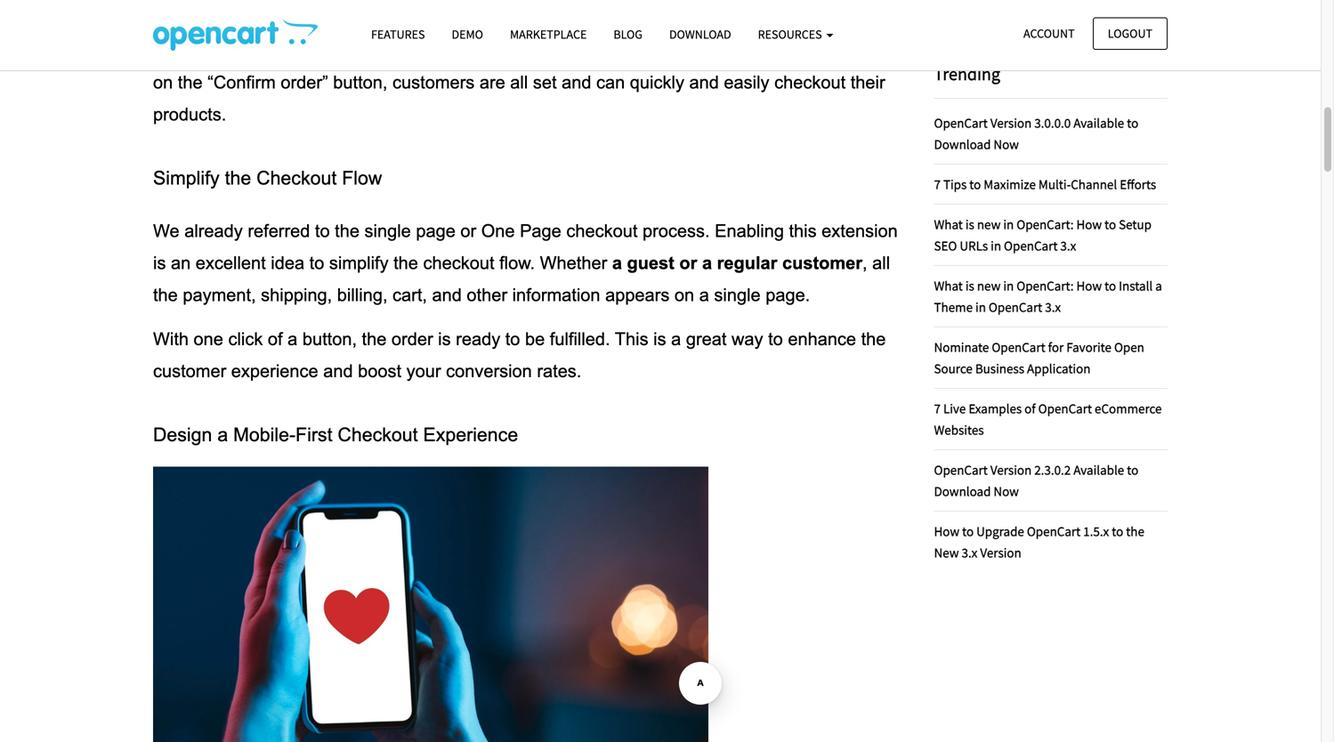 Task type: describe. For each thing, give the bounding box(es) containing it.
a inside . with a single click on the "confirm order" button, customers are all set and can quickly and easily checkout their products.
[[796, 41, 806, 60]]

simplify the checkout flow
[[153, 167, 382, 189]]

a left the great at right
[[671, 329, 681, 349]]

opencart version 2.3.0.2 available to download now
[[934, 461, 1139, 500]]

maximize
[[984, 176, 1036, 193]]

conversion magic: uncovered strategies to optimize opencart checkout image
[[153, 19, 318, 51]]

checkout inside . with a single click on the "confirm order" button, customers are all set and can quickly and easily checkout their products.
[[775, 73, 846, 92]]

quickly
[[630, 73, 685, 92]]

their
[[851, 73, 885, 92]]

setup
[[1119, 216, 1152, 233]]

seo
[[934, 237, 957, 254]]

trending
[[934, 63, 1001, 85]]

whether
[[540, 253, 607, 273]]

page
[[416, 221, 456, 241]]

regular
[[717, 253, 778, 273]]

extension
[[822, 221, 898, 241]]

opencart inside opencart version 3.0.0.0 available to download now
[[934, 114, 988, 131]]

this,
[[196, 41, 228, 60]]

on for , all the payment, shipping, billing, cart, and other information appears on a single page.
[[675, 285, 694, 305]]

a guest or a regular customer
[[612, 253, 863, 273]]

urls
[[960, 237, 988, 254]]

7 live examples of opencart ecommerce websites
[[934, 400, 1162, 438]]

how to upgrade opencart 1.5.x to the new 3.x version
[[934, 523, 1145, 561]]

new
[[934, 544, 959, 561]]

is inside what is new in opencart: how to install a theme in opencart 3.x
[[966, 277, 975, 294]]

opencart inside 7 live examples of opencart ecommerce websites
[[1039, 400, 1092, 417]]

websites
[[934, 421, 984, 438]]

order"
[[281, 73, 328, 92]]

page.
[[766, 285, 810, 305]]

after
[[153, 41, 191, 60]]

features
[[371, 26, 425, 42]]

products.
[[153, 105, 226, 124]]

with inside . with a single click on the "confirm order" button, customers are all set and can quickly and easily checkout their products.
[[756, 41, 791, 60]]

is right this
[[654, 329, 666, 349]]

in right theme
[[976, 298, 986, 315]]

to inside "opencart version 2.3.0.2 available to download now"
[[1127, 461, 1139, 478]]

and left easily
[[689, 73, 719, 92]]

for
[[1048, 339, 1064, 355]]

referred
[[248, 221, 310, 241]]

to left upgrade
[[962, 523, 974, 540]]

single inside we already referred to the single page or one page checkout process. enabling this extension is an excellent idea to simplify the checkout flow. whether
[[365, 221, 411, 241]]

channel
[[1071, 176, 1117, 193]]

the inside , all the payment, shipping, billing, cart, and other information appears on a single page.
[[153, 285, 178, 305]]

in down what is new in opencart: how to setup seo urls in opencart 3.x
[[1004, 277, 1014, 294]]

easily
[[724, 73, 770, 92]]

the up cart,
[[394, 253, 418, 273]]

7 tips to maximize multi-channel efforts link
[[934, 176, 1157, 193]]

, all the payment, shipping, billing, cart, and other information appears on a single page.
[[153, 253, 895, 305]]

examples
[[969, 400, 1022, 417]]

flow
[[342, 167, 382, 189]]

open
[[1114, 339, 1145, 355]]

download for opencart version 3.0.0.0 available to download now
[[934, 136, 991, 152]]

we
[[153, 221, 180, 241]]

resources
[[758, 26, 825, 42]]

new for urls
[[977, 216, 1001, 233]]

single inside . with a single click on the "confirm order" button, customers are all set and can quickly and easily checkout their products.
[[811, 41, 858, 60]]

. with a single click on the "confirm order" button, customers are all set and can quickly and easily checkout their products.
[[153, 41, 902, 124]]

opencart: for urls
[[1017, 216, 1074, 233]]

1 vertical spatial or
[[680, 253, 697, 273]]

ready
[[456, 329, 500, 349]]

version inside how to upgrade opencart 1.5.x to the new 3.x version
[[980, 544, 1022, 561]]

what is new in opencart: how to install a theme in opencart 3.x
[[934, 277, 1162, 315]]

multi-
[[1039, 176, 1071, 193]]

2.3.0.2
[[1035, 461, 1071, 478]]

on for after this, all the details needed to make the purchase appear on
[[643, 41, 663, 60]]

opencart inside what is new in opencart: how to setup seo urls in opencart 3.x
[[1004, 237, 1058, 254]]

this
[[615, 329, 649, 349]]

fulfilled.
[[550, 329, 610, 349]]

be
[[525, 329, 545, 349]]

what is new in opencart: how to install a theme in opencart 3.x link
[[934, 277, 1162, 315]]

now for 3.0.0.0
[[994, 136, 1019, 152]]

.
[[746, 41, 751, 60]]

with inside with one click of a button, the order is ready to be fulfilled. this is a great way to enhance the customer experience and boost your conversion rates.
[[153, 329, 189, 349]]

with one click of a button, the order is ready to be fulfilled. this is a great way to enhance the customer experience and boost your conversion rates.
[[153, 329, 891, 381]]

blog link
[[600, 19, 656, 50]]

resources link
[[745, 19, 847, 50]]

7 for 7 live examples of opencart ecommerce websites
[[934, 400, 941, 417]]

1 horizontal spatial checkout
[[338, 424, 418, 445]]

the up are
[[475, 41, 500, 60]]

single inside , all the payment, shipping, billing, cart, and other information appears on a single page.
[[714, 285, 761, 305]]

to inside what is new in opencart: how to install a theme in opencart 3.x
[[1105, 277, 1116, 294]]

on inside . with a single click on the "confirm order" button, customers are all set and can quickly and easily checkout their products.
[[153, 73, 173, 92]]

your
[[406, 361, 441, 381]]

payment,
[[183, 285, 256, 305]]

7 for 7 tips to maximize multi-channel efforts
[[934, 176, 941, 193]]

opencart inside nominate opencart for favorite open source business application
[[992, 339, 1046, 355]]

to left be at the left
[[505, 329, 520, 349]]

nominate opencart for favorite open source business application
[[934, 339, 1145, 377]]

7 tips to maximize multi-channel efforts
[[934, 176, 1157, 193]]

features link
[[358, 19, 438, 50]]

flow.
[[499, 253, 535, 273]]

is inside what is new in opencart: how to setup seo urls in opencart 3.x
[[966, 216, 975, 233]]

purchase
[[504, 41, 578, 60]]

we already referred to the single page or one page checkout process. enabling this extension is an excellent idea to simplify the checkout flow. whether
[[153, 221, 903, 273]]

and inside with one click of a button, the order is ready to be fulfilled. this is a great way to enhance the customer experience and boost your conversion rates.
[[323, 361, 353, 381]]

a left guest
[[612, 253, 622, 273]]

enabling
[[715, 221, 784, 241]]

process.
[[643, 221, 710, 241]]

button, inside with one click of a button, the order is ready to be fulfilled. this is a great way to enhance the customer experience and boost your conversion rates.
[[303, 329, 357, 349]]

already
[[184, 221, 243, 241]]

available for 2.3.0.2
[[1074, 461, 1125, 478]]

a up experience
[[288, 329, 298, 349]]

3.0.0.0
[[1035, 114, 1071, 131]]

shipping,
[[261, 285, 332, 305]]

is inside we already referred to the single page or one page checkout process. enabling this extension is an excellent idea to simplify the checkout flow. whether
[[153, 253, 166, 273]]

make
[[426, 41, 470, 60]]

logout link
[[1093, 17, 1168, 50]]

boost
[[358, 361, 402, 381]]

application
[[1027, 360, 1091, 377]]

marketplace
[[510, 26, 587, 42]]

efforts
[[1120, 176, 1157, 193]]

simplify
[[329, 253, 389, 273]]

nominate
[[934, 339, 989, 355]]

version for 2.3.0.2
[[991, 461, 1032, 478]]

what is new in opencart: how to setup seo urls in opencart 3.x
[[934, 216, 1152, 254]]



Task type: vqa. For each thing, say whether or not it's contained in the screenshot.
efficient.
no



Task type: locate. For each thing, give the bounding box(es) containing it.
0 horizontal spatial or
[[461, 221, 476, 241]]

marketplace link
[[497, 19, 600, 50]]

in right the urls
[[991, 237, 1002, 254]]

0 vertical spatial all
[[233, 41, 251, 60]]

opencart up what is new in opencart: how to install a theme in opencart 3.x link
[[1004, 237, 1058, 254]]

checkout up referred
[[257, 167, 337, 189]]

0 vertical spatial customer
[[782, 253, 863, 273]]

first
[[296, 424, 333, 445]]

7 left live
[[934, 400, 941, 417]]

what up theme
[[934, 277, 963, 294]]

what for what is new in opencart: how to install a theme in opencart 3.x
[[934, 277, 963, 294]]

1 what from the top
[[934, 216, 963, 233]]

1 vertical spatial available
[[1074, 461, 1125, 478]]

checkout down resources link
[[775, 73, 846, 92]]

new down the urls
[[977, 277, 1001, 294]]

to inside what is new in opencart: how to setup seo urls in opencart 3.x
[[1105, 216, 1116, 233]]

order
[[392, 329, 433, 349]]

what for what is new in opencart: how to setup seo urls in opencart 3.x
[[934, 216, 963, 233]]

with right .
[[756, 41, 791, 60]]

0 horizontal spatial all
[[233, 41, 251, 60]]

of for a
[[268, 329, 283, 349]]

0 horizontal spatial single
[[365, 221, 411, 241]]

demo link
[[438, 19, 497, 50]]

1 vertical spatial on
[[153, 73, 173, 92]]

mobile-
[[233, 424, 296, 445]]

2 horizontal spatial all
[[873, 253, 890, 273]]

all inside . with a single click on the "confirm order" button, customers are all set and can quickly and easily checkout their products.
[[510, 73, 528, 92]]

1 horizontal spatial with
[[756, 41, 791, 60]]

information
[[512, 285, 600, 305]]

is up theme
[[966, 277, 975, 294]]

opencart down websites
[[934, 461, 988, 478]]

click inside with one click of a button, the order is ready to be fulfilled. this is a great way to enhance the customer experience and boost your conversion rates.
[[228, 329, 263, 349]]

0 vertical spatial click
[[863, 41, 897, 60]]

opencart:
[[1017, 216, 1074, 233], [1017, 277, 1074, 294]]

download inside "opencart version 2.3.0.2 available to download now"
[[934, 483, 991, 500]]

2 now from the top
[[994, 483, 1019, 500]]

new for theme
[[977, 277, 1001, 294]]

a up the great at right
[[699, 285, 709, 305]]

1 vertical spatial button,
[[303, 329, 357, 349]]

how to upgrade opencart 1.5.x to the new 3.x version link
[[934, 523, 1145, 561]]

this
[[789, 221, 817, 241]]

version left 2.3.0.2
[[991, 461, 1032, 478]]

1 now from the top
[[994, 136, 1019, 152]]

the inside how to upgrade opencart 1.5.x to the new 3.x version
[[1126, 523, 1145, 540]]

the up products.
[[178, 73, 203, 92]]

0 vertical spatial how
[[1077, 216, 1102, 233]]

and right cart,
[[432, 285, 462, 305]]

live
[[944, 400, 966, 417]]

account link
[[1009, 17, 1090, 50]]

download left .
[[669, 26, 731, 42]]

how up new
[[934, 523, 960, 540]]

1 horizontal spatial on
[[643, 41, 663, 60]]

1 vertical spatial checkout
[[338, 424, 418, 445]]

to down ecommerce
[[1127, 461, 1139, 478]]

an
[[171, 253, 191, 273]]

download
[[669, 26, 731, 42], [934, 136, 991, 152], [934, 483, 991, 500]]

version for 3.0.0.0
[[991, 114, 1032, 131]]

design
[[153, 424, 212, 445]]

1 horizontal spatial or
[[680, 253, 697, 273]]

to up the efforts
[[1127, 114, 1139, 131]]

2 vertical spatial checkout
[[423, 253, 495, 273]]

click up their
[[863, 41, 897, 60]]

0 vertical spatial version
[[991, 114, 1032, 131]]

what up seo
[[934, 216, 963, 233]]

the inside . with a single click on the "confirm order" button, customers are all set and can quickly and easily checkout their products.
[[178, 73, 203, 92]]

2 vertical spatial single
[[714, 285, 761, 305]]

opencart: down 7 tips to maximize multi-channel efforts
[[1017, 216, 1074, 233]]

3.x for setup
[[1061, 237, 1076, 254]]

1 vertical spatial customer
[[153, 361, 226, 381]]

2 vertical spatial how
[[934, 523, 960, 540]]

1 available from the top
[[1074, 114, 1125, 131]]

and left boost
[[323, 361, 353, 381]]

ecommerce
[[1095, 400, 1162, 417]]

now up upgrade
[[994, 483, 1019, 500]]

2 vertical spatial all
[[873, 253, 890, 273]]

2 vertical spatial download
[[934, 483, 991, 500]]

install
[[1119, 277, 1153, 294]]

how inside what is new in opencart: how to setup seo urls in opencart 3.x
[[1077, 216, 1102, 233]]

0 vertical spatial of
[[268, 329, 283, 349]]

is
[[966, 216, 975, 233], [153, 253, 166, 273], [966, 277, 975, 294], [438, 329, 451, 349], [654, 329, 666, 349]]

conversion
[[446, 361, 532, 381]]

2 vertical spatial on
[[675, 285, 694, 305]]

0 vertical spatial download
[[669, 26, 731, 42]]

1 opencart: from the top
[[1017, 216, 1074, 233]]

are
[[480, 73, 505, 92]]

0 vertical spatial available
[[1074, 114, 1125, 131]]

1 vertical spatial click
[[228, 329, 263, 349]]

blog
[[614, 26, 643, 42]]

checkout down boost
[[338, 424, 418, 445]]

single up simplify
[[365, 221, 411, 241]]

of inside 7 live examples of opencart ecommerce websites
[[1025, 400, 1036, 417]]

source
[[934, 360, 973, 377]]

1 vertical spatial version
[[991, 461, 1032, 478]]

download up tips
[[934, 136, 991, 152]]

customers
[[393, 73, 475, 92]]

with left one
[[153, 329, 189, 349]]

1 horizontal spatial click
[[863, 41, 897, 60]]

button, down needed
[[333, 73, 388, 92]]

available inside opencart version 3.0.0.0 available to download now
[[1074, 114, 1125, 131]]

simplify
[[153, 167, 220, 189]]

2 available from the top
[[1074, 461, 1125, 478]]

opencart up the business
[[992, 339, 1046, 355]]

new inside what is new in opencart: how to install a theme in opencart 3.x
[[977, 277, 1001, 294]]

1 horizontal spatial of
[[1025, 400, 1036, 417]]

0 horizontal spatial checkout
[[423, 253, 495, 273]]

0 vertical spatial opencart:
[[1017, 216, 1074, 233]]

a
[[796, 41, 806, 60], [612, 253, 622, 273], [702, 253, 712, 273], [1156, 277, 1162, 294], [699, 285, 709, 305], [288, 329, 298, 349], [671, 329, 681, 349], [217, 424, 228, 445]]

1 new from the top
[[977, 216, 1001, 233]]

opencart: inside what is new in opencart: how to install a theme in opencart 3.x
[[1017, 277, 1074, 294]]

how left install
[[1077, 277, 1102, 294]]

0 horizontal spatial click
[[228, 329, 263, 349]]

1 horizontal spatial single
[[714, 285, 761, 305]]

tips
[[944, 176, 967, 193]]

customer down one
[[153, 361, 226, 381]]

0 horizontal spatial with
[[153, 329, 189, 349]]

version inside "opencart version 2.3.0.2 available to download now"
[[991, 461, 1032, 478]]

to left make
[[406, 41, 421, 60]]

new
[[977, 216, 1001, 233], [977, 277, 1001, 294]]

1 horizontal spatial customer
[[782, 253, 863, 273]]

is left the an
[[153, 253, 166, 273]]

download for opencart version 2.3.0.2 available to download now
[[934, 483, 991, 500]]

3.x up for
[[1045, 298, 1061, 315]]

1 vertical spatial 3.x
[[1045, 298, 1061, 315]]

0 vertical spatial single
[[811, 41, 858, 60]]

2 vertical spatial 3.x
[[962, 544, 978, 561]]

all right ,
[[873, 253, 890, 273]]

the up boost
[[362, 329, 387, 349]]

and inside , all the payment, shipping, billing, cart, and other information appears on a single page.
[[432, 285, 462, 305]]

to left setup
[[1105, 216, 1116, 233]]

7 live examples of opencart ecommerce websites link
[[934, 400, 1162, 438]]

the right enhance
[[861, 329, 886, 349]]

of
[[268, 329, 283, 349], [1025, 400, 1036, 417]]

of right the examples
[[1025, 400, 1036, 417]]

or left the one
[[461, 221, 476, 241]]

1 horizontal spatial all
[[510, 73, 528, 92]]

2 vertical spatial version
[[980, 544, 1022, 561]]

2 7 from the top
[[934, 400, 941, 417]]

3.x
[[1061, 237, 1076, 254], [1045, 298, 1061, 315], [962, 544, 978, 561]]

2 horizontal spatial checkout
[[775, 73, 846, 92]]

customer
[[782, 253, 863, 273], [153, 361, 226, 381]]

how inside what is new in opencart: how to install a theme in opencart 3.x
[[1077, 277, 1102, 294]]

or
[[461, 221, 476, 241], [680, 253, 697, 273]]

with
[[756, 41, 791, 60], [153, 329, 189, 349]]

checkout down page
[[423, 253, 495, 273]]

to inside opencart version 3.0.0.0 available to download now
[[1127, 114, 1139, 131]]

2 horizontal spatial single
[[811, 41, 858, 60]]

account
[[1024, 25, 1075, 41]]

of for opencart
[[1025, 400, 1036, 417]]

now inside "opencart version 2.3.0.2 available to download now"
[[994, 483, 1019, 500]]

1 7 from the top
[[934, 176, 941, 193]]

click
[[863, 41, 897, 60], [228, 329, 263, 349]]

on right appears
[[675, 285, 694, 305]]

opencart: inside what is new in opencart: how to setup seo urls in opencart 3.x
[[1017, 216, 1074, 233]]

version
[[991, 114, 1032, 131], [991, 461, 1032, 478], [980, 544, 1022, 561]]

0 vertical spatial new
[[977, 216, 1001, 233]]

2 opencart: from the top
[[1017, 277, 1074, 294]]

how inside how to upgrade opencart 1.5.x to the new 3.x version
[[934, 523, 960, 540]]

0 vertical spatial 7
[[934, 176, 941, 193]]

new inside what is new in opencart: how to setup seo urls in opencart 3.x
[[977, 216, 1001, 233]]

appear
[[583, 41, 638, 60]]

2 what from the top
[[934, 277, 963, 294]]

opencart inside what is new in opencart: how to install a theme in opencart 3.x
[[989, 298, 1043, 315]]

2 new from the top
[[977, 277, 1001, 294]]

opencart: for theme
[[1017, 277, 1074, 294]]

what inside what is new in opencart: how to install a theme in opencart 3.x
[[934, 277, 963, 294]]

details
[[286, 41, 337, 60]]

opencart inside "opencart version 2.3.0.2 available to download now"
[[934, 461, 988, 478]]

to right referred
[[315, 221, 330, 241]]

of inside with one click of a button, the order is ready to be fulfilled. this is a great way to enhance the customer experience and boost your conversion rates.
[[268, 329, 283, 349]]

the down the an
[[153, 285, 178, 305]]

business
[[976, 360, 1025, 377]]

1 vertical spatial single
[[365, 221, 411, 241]]

click inside . with a single click on the "confirm order" button, customers are all set and can quickly and easily checkout their products.
[[863, 41, 897, 60]]

to right idea
[[309, 253, 324, 273]]

available right 3.0.0.0
[[1074, 114, 1125, 131]]

opencart down trending
[[934, 114, 988, 131]]

1 vertical spatial all
[[510, 73, 528, 92]]

enhance
[[788, 329, 856, 349]]

theme
[[934, 298, 973, 315]]

opencart up the nominate opencart for favorite open source business application link on the right of the page
[[989, 298, 1043, 315]]

can
[[596, 73, 625, 92]]

"confirm
[[208, 73, 276, 92]]

on inside , all the payment, shipping, billing, cart, and other information appears on a single page.
[[675, 285, 694, 305]]

a inside what is new in opencart: how to install a theme in opencart 3.x
[[1156, 277, 1162, 294]]

opencart inside how to upgrade opencart 1.5.x to the new 3.x version
[[1027, 523, 1081, 540]]

is right order
[[438, 329, 451, 349]]

to
[[406, 41, 421, 60], [1127, 114, 1139, 131], [970, 176, 981, 193], [1105, 216, 1116, 233], [315, 221, 330, 241], [309, 253, 324, 273], [1105, 277, 1116, 294], [505, 329, 520, 349], [768, 329, 783, 349], [1127, 461, 1139, 478], [962, 523, 974, 540], [1112, 523, 1124, 540]]

is up the urls
[[966, 216, 975, 233]]

customer down this
[[782, 253, 863, 273]]

available for 3.0.0.0
[[1074, 114, 1125, 131]]

0 vertical spatial button,
[[333, 73, 388, 92]]

download up upgrade
[[934, 483, 991, 500]]

0 vertical spatial checkout
[[775, 73, 846, 92]]

0 horizontal spatial on
[[153, 73, 173, 92]]

available inside "opencart version 2.3.0.2 available to download now"
[[1074, 461, 1125, 478]]

customer inside with one click of a button, the order is ready to be fulfilled. this is a great way to enhance the customer experience and boost your conversion rates.
[[153, 361, 226, 381]]

a right install
[[1156, 277, 1162, 294]]

how for setup
[[1077, 216, 1102, 233]]

version inside opencart version 3.0.0.0 available to download now
[[991, 114, 1032, 131]]

experience
[[231, 361, 318, 381]]

to left install
[[1105, 277, 1116, 294]]

0 vertical spatial on
[[643, 41, 663, 60]]

0 vertical spatial checkout
[[257, 167, 337, 189]]

3.x up what is new in opencart: how to install a theme in opencart 3.x link
[[1061, 237, 1076, 254]]

after this, all the details needed to make the purchase appear on
[[153, 41, 668, 60]]

button,
[[333, 73, 388, 92], [303, 329, 357, 349]]

a right the design
[[217, 424, 228, 445]]

opencart down application
[[1039, 400, 1092, 417]]

of up experience
[[268, 329, 283, 349]]

what is new in opencart: how to setup seo urls in opencart 3.x link
[[934, 216, 1152, 254]]

how for install
[[1077, 277, 1102, 294]]

now for 2.3.0.2
[[994, 483, 1019, 500]]

to right tips
[[970, 176, 981, 193]]

and right set
[[562, 73, 592, 92]]

upgrade
[[977, 523, 1024, 540]]

0 horizontal spatial customer
[[153, 361, 226, 381]]

1 horizontal spatial checkout
[[566, 221, 638, 241]]

0 horizontal spatial checkout
[[257, 167, 337, 189]]

1 vertical spatial what
[[934, 277, 963, 294]]

in down maximize on the top right of the page
[[1004, 216, 1014, 233]]

a inside , all the payment, shipping, billing, cart, and other information appears on a single page.
[[699, 285, 709, 305]]

and
[[562, 73, 592, 92], [689, 73, 719, 92], [432, 285, 462, 305], [323, 361, 353, 381]]

demo
[[452, 26, 483, 42]]

1 vertical spatial download
[[934, 136, 991, 152]]

needed
[[342, 41, 402, 60]]

checkout up "whether"
[[566, 221, 638, 241]]

0 vertical spatial 3.x
[[1061, 237, 1076, 254]]

to right 'way'
[[768, 329, 783, 349]]

1 vertical spatial new
[[977, 277, 1001, 294]]

3.x inside how to upgrade opencart 1.5.x to the new 3.x version
[[962, 544, 978, 561]]

a left regular
[[702, 253, 712, 273]]

1 vertical spatial 7
[[934, 400, 941, 417]]

version down upgrade
[[980, 544, 1022, 561]]

what inside what is new in opencart: how to setup seo urls in opencart 3.x
[[934, 216, 963, 233]]

1 vertical spatial now
[[994, 483, 1019, 500]]

checkout
[[775, 73, 846, 92], [566, 221, 638, 241], [423, 253, 495, 273]]

on down after on the top left of the page
[[153, 73, 173, 92]]

7 inside 7 live examples of opencart ecommerce websites
[[934, 400, 941, 417]]

excellent
[[196, 253, 266, 273]]

7 left tips
[[934, 176, 941, 193]]

checkout
[[257, 167, 337, 189], [338, 424, 418, 445]]

button, down billing,
[[303, 329, 357, 349]]

to right "1.5.x"
[[1112, 523, 1124, 540]]

or inside we already referred to the single page or one page checkout process. enabling this extension is an excellent idea to simplify the checkout flow. whether
[[461, 221, 476, 241]]

the up simplify
[[335, 221, 360, 241]]

logout
[[1108, 25, 1153, 41]]

0 vertical spatial or
[[461, 221, 476, 241]]

or down "process."
[[680, 253, 697, 273]]

3.x inside what is new in opencart: how to install a theme in opencart 3.x
[[1045, 298, 1061, 315]]

now up maximize on the top right of the page
[[994, 136, 1019, 152]]

click right one
[[228, 329, 263, 349]]

3.x for install
[[1045, 298, 1061, 315]]

all right this, on the left of page
[[233, 41, 251, 60]]

1 vertical spatial of
[[1025, 400, 1036, 417]]

download inside opencart version 3.0.0.0 available to download now
[[934, 136, 991, 152]]

now inside opencart version 3.0.0.0 available to download now
[[994, 136, 1019, 152]]

opencart left "1.5.x"
[[1027, 523, 1081, 540]]

0 vertical spatial with
[[756, 41, 791, 60]]

how down channel
[[1077, 216, 1102, 233]]

on right blog
[[643, 41, 663, 60]]

opencart version 3.0.0.0 available to download now link
[[934, 114, 1139, 152]]

opencart
[[934, 114, 988, 131], [1004, 237, 1058, 254], [989, 298, 1043, 315], [992, 339, 1046, 355], [1039, 400, 1092, 417], [934, 461, 988, 478], [1027, 523, 1081, 540]]

a right .
[[796, 41, 806, 60]]

billing,
[[337, 285, 388, 305]]

1 vertical spatial how
[[1077, 277, 1102, 294]]

version left 3.0.0.0
[[991, 114, 1032, 131]]

design a mobile-first checkout experience
[[153, 424, 518, 445]]

1 vertical spatial opencart:
[[1017, 277, 1074, 294]]

0 vertical spatial now
[[994, 136, 1019, 152]]

now
[[994, 136, 1019, 152], [994, 483, 1019, 500]]

all inside , all the payment, shipping, billing, cart, and other information appears on a single page.
[[873, 253, 890, 273]]

the up '"confirm'
[[256, 41, 281, 60]]

available right 2.3.0.2
[[1074, 461, 1125, 478]]

opencart: down what is new in opencart: how to setup seo urls in opencart 3.x
[[1017, 277, 1074, 294]]

new up the urls
[[977, 216, 1001, 233]]

other
[[467, 285, 507, 305]]

one
[[194, 329, 223, 349]]

1 vertical spatial with
[[153, 329, 189, 349]]

idea
[[271, 253, 305, 273]]

button, inside . with a single click on the "confirm order" button, customers are all set and can quickly and easily checkout their products.
[[333, 73, 388, 92]]

3.x right new
[[962, 544, 978, 561]]

the right "1.5.x"
[[1126, 523, 1145, 540]]

rates.
[[537, 361, 582, 381]]

single
[[811, 41, 858, 60], [365, 221, 411, 241], [714, 285, 761, 305]]

set
[[533, 73, 557, 92]]

all left set
[[510, 73, 528, 92]]

single up their
[[811, 41, 858, 60]]

the right 'simplify'
[[225, 167, 251, 189]]

3.x inside what is new in opencart: how to setup seo urls in opencart 3.x
[[1061, 237, 1076, 254]]

0 vertical spatial what
[[934, 216, 963, 233]]

1 vertical spatial checkout
[[566, 221, 638, 241]]

experience
[[423, 424, 518, 445]]

2 horizontal spatial on
[[675, 285, 694, 305]]

single down a guest or a regular customer
[[714, 285, 761, 305]]

0 horizontal spatial of
[[268, 329, 283, 349]]

1.5.x
[[1084, 523, 1109, 540]]

guest
[[627, 253, 675, 273]]

opencart version 2.3.0.2 available to download now link
[[934, 461, 1139, 500]]

page
[[520, 221, 562, 241]]



